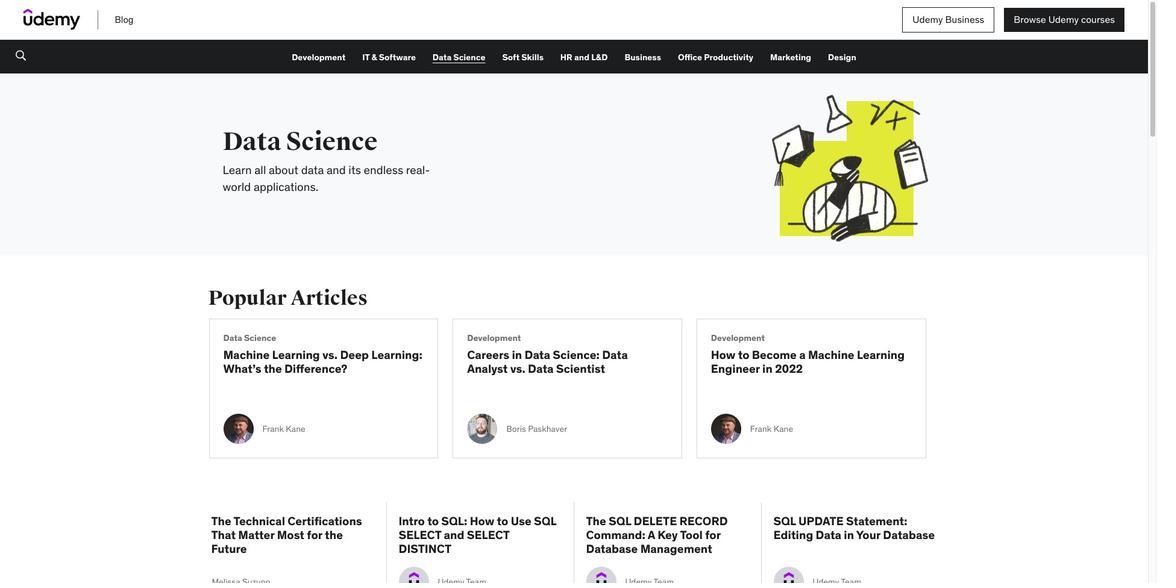 Task type: describe. For each thing, give the bounding box(es) containing it.
frank kane for in
[[751, 424, 794, 435]]

courses
[[1082, 14, 1116, 26]]

it & software link
[[363, 52, 416, 63]]

deep
[[340, 348, 369, 363]]

2 select from the left
[[467, 528, 510, 543]]

command:
[[586, 528, 646, 543]]

all
[[255, 163, 266, 177]]

database inside sql update statement: editing data in your database
[[884, 528, 935, 543]]

about
[[269, 163, 299, 177]]

data left science:
[[525, 348, 551, 363]]

analyst
[[467, 362, 508, 376]]

data left scientist
[[528, 362, 554, 376]]

science for data science machine learning vs. deep learning: what's the difference?
[[244, 333, 276, 344]]

the sql delete record command: a key tool for database management
[[586, 515, 728, 557]]

vs. inside development careers in data science: data analyst vs. data scientist
[[511, 362, 526, 376]]

l&d
[[592, 52, 608, 63]]

become
[[752, 348, 797, 363]]

sql update statement: editing data in your database
[[774, 515, 935, 543]]

0 vertical spatial and
[[575, 52, 590, 63]]

frank for in
[[751, 424, 772, 435]]

popular articles
[[208, 286, 368, 311]]

future
[[211, 542, 247, 557]]

the for the technical certifications that matter most for the future
[[211, 515, 231, 529]]

learn
[[223, 163, 252, 177]]

a
[[800, 348, 806, 363]]

machine learning vs. deep learning: what's the difference? link
[[223, 348, 424, 390]]

sql inside intro to sql: how to use sql select and select distinct
[[534, 515, 557, 529]]

most
[[277, 528, 305, 543]]

learning:
[[372, 348, 423, 363]]

data inside data science machine learning vs. deep learning: what's the difference?
[[223, 333, 242, 344]]

sql inside the 'the sql delete record command: a key tool for database management'
[[609, 515, 632, 529]]

boris paskhaver
[[507, 424, 568, 435]]

for inside the 'the sql delete record command: a key tool for database management'
[[706, 528, 721, 543]]

sql update statement: editing data in your database link
[[774, 515, 937, 556]]

machine inside development how to become a machine learning engineer in 2022
[[809, 348, 855, 363]]

data science link
[[433, 52, 486, 63]]

skills
[[522, 52, 544, 63]]

development for how
[[711, 333, 765, 344]]

careers
[[467, 348, 510, 363]]

udemy business link
[[903, 7, 995, 32]]

statement:
[[847, 515, 908, 529]]

office productivity
[[678, 52, 754, 63]]

machine inside data science machine learning vs. deep learning: what's the difference?
[[223, 348, 270, 363]]

udemy business
[[913, 14, 985, 26]]

office
[[678, 52, 703, 63]]

kane for 2022
[[774, 424, 794, 435]]

soft skills
[[503, 52, 544, 63]]

technical
[[234, 515, 285, 529]]

database inside the 'the sql delete record command: a key tool for database management'
[[586, 542, 638, 557]]

marketing link
[[771, 52, 812, 63]]

articles
[[291, 286, 368, 311]]

and inside intro to sql: how to use sql select and select distinct
[[444, 528, 465, 543]]

productivity
[[704, 52, 754, 63]]

1 horizontal spatial to
[[497, 515, 509, 529]]

key
[[658, 528, 678, 543]]

blog link
[[115, 14, 134, 25]]

it & software
[[363, 52, 416, 63]]

data right science:
[[603, 348, 628, 363]]

scientist
[[557, 362, 606, 376]]

the technical certifications that matter most for the future link
[[211, 515, 374, 557]]

design link
[[829, 52, 857, 63]]

record
[[680, 515, 728, 529]]

a
[[648, 528, 656, 543]]

sql inside sql update statement: editing data in your database
[[774, 515, 796, 529]]

office productivity link
[[678, 52, 754, 63]]

hr and l&d link
[[561, 52, 608, 63]]

design
[[829, 52, 857, 63]]

your
[[857, 528, 881, 543]]

1 udemy from the left
[[913, 14, 944, 26]]

2022
[[776, 362, 803, 376]]

soft
[[503, 52, 520, 63]]

certifications
[[288, 515, 362, 529]]

&
[[372, 52, 377, 63]]

the inside the technical certifications that matter most for the future
[[325, 528, 343, 543]]

data right software
[[433, 52, 452, 63]]

what's
[[223, 362, 262, 376]]

software
[[379, 52, 416, 63]]



Task type: vqa. For each thing, say whether or not it's contained in the screenshot.


Task type: locate. For each thing, give the bounding box(es) containing it.
to
[[739, 348, 750, 363], [428, 515, 439, 529], [497, 515, 509, 529]]

2 horizontal spatial science
[[454, 52, 486, 63]]

intro to sql: how to use sql select and select distinct
[[399, 515, 557, 557]]

1 select from the left
[[399, 528, 442, 543]]

machine right a
[[809, 348, 855, 363]]

0 horizontal spatial frank
[[263, 424, 284, 435]]

frank for the
[[263, 424, 284, 435]]

0 horizontal spatial for
[[307, 528, 323, 543]]

search icon image
[[16, 49, 26, 62]]

in left the your
[[844, 528, 855, 543]]

0 vertical spatial science
[[454, 52, 486, 63]]

udemy
[[913, 14, 944, 26], [1049, 14, 1079, 26]]

difference?
[[285, 362, 348, 376]]

1 kane from the left
[[286, 424, 306, 435]]

Search text field
[[0, 40, 36, 74]]

1 frank from the left
[[263, 424, 284, 435]]

the inside the technical certifications that matter most for the future
[[211, 515, 231, 529]]

database left a
[[586, 542, 638, 557]]

soft skills link
[[503, 52, 544, 63]]

1 vertical spatial the
[[325, 528, 343, 543]]

use
[[511, 515, 532, 529]]

1 vertical spatial how
[[470, 515, 495, 529]]

data inside sql update statement: editing data in your database
[[816, 528, 842, 543]]

1 horizontal spatial for
[[706, 528, 721, 543]]

2 horizontal spatial and
[[575, 52, 590, 63]]

machine
[[223, 348, 270, 363], [809, 348, 855, 363]]

2 sql from the left
[[609, 515, 632, 529]]

0 horizontal spatial the
[[211, 515, 231, 529]]

data up all
[[223, 126, 282, 157]]

learning inside development how to become a machine learning engineer in 2022
[[857, 348, 905, 363]]

the up future
[[211, 515, 231, 529]]

1 sql from the left
[[534, 515, 557, 529]]

science:
[[553, 348, 600, 363]]

business link
[[625, 52, 662, 63]]

science for data science
[[454, 52, 486, 63]]

3 sql from the left
[[774, 515, 796, 529]]

it
[[363, 52, 370, 63]]

2 kane from the left
[[774, 424, 794, 435]]

sql:
[[442, 515, 468, 529]]

that
[[211, 528, 236, 543]]

development up careers
[[467, 333, 521, 344]]

1 vertical spatial science
[[286, 126, 378, 157]]

1 horizontal spatial sql
[[609, 515, 632, 529]]

browse udemy courses
[[1014, 14, 1116, 26]]

the sql delete record command: a key tool for database management link
[[586, 515, 749, 557]]

the
[[264, 362, 282, 376], [325, 528, 343, 543]]

to left use
[[497, 515, 509, 529]]

2 vertical spatial science
[[244, 333, 276, 344]]

hr and l&d
[[561, 52, 608, 63]]

1 vertical spatial and
[[327, 163, 346, 177]]

1 horizontal spatial the
[[325, 528, 343, 543]]

in inside development how to become a machine learning engineer in 2022
[[763, 362, 773, 376]]

kane for difference?
[[286, 424, 306, 435]]

update
[[799, 515, 844, 529]]

and right intro
[[444, 528, 465, 543]]

in inside sql update statement: editing data in your database
[[844, 528, 855, 543]]

data
[[301, 163, 324, 177]]

careers in data science: data analyst vs. data scientist link
[[467, 348, 668, 390]]

world
[[223, 180, 251, 194]]

vs. inside data science machine learning vs. deep learning: what's the difference?
[[323, 348, 338, 363]]

2 learning from the left
[[857, 348, 905, 363]]

select
[[399, 528, 442, 543], [467, 528, 510, 543]]

1 horizontal spatial how
[[711, 348, 736, 363]]

data inside data science learn all about data and its endless real- world applications.
[[223, 126, 282, 157]]

sql
[[534, 515, 557, 529], [609, 515, 632, 529], [774, 515, 796, 529]]

vs. right analyst
[[511, 362, 526, 376]]

science for data science learn all about data and its endless real- world applications.
[[286, 126, 378, 157]]

1 the from the left
[[211, 515, 231, 529]]

how
[[711, 348, 736, 363], [470, 515, 495, 529]]

2 horizontal spatial in
[[844, 528, 855, 543]]

for inside the technical certifications that matter most for the future
[[307, 528, 323, 543]]

data right the editing
[[816, 528, 842, 543]]

1 horizontal spatial frank
[[751, 424, 772, 435]]

2 horizontal spatial to
[[739, 348, 750, 363]]

data
[[433, 52, 452, 63], [223, 126, 282, 157], [223, 333, 242, 344], [525, 348, 551, 363], [603, 348, 628, 363], [528, 362, 554, 376], [816, 528, 842, 543]]

0 vertical spatial how
[[711, 348, 736, 363]]

0 vertical spatial business
[[946, 14, 985, 26]]

in left 2022
[[763, 362, 773, 376]]

0 horizontal spatial to
[[428, 515, 439, 529]]

science up data
[[286, 126, 378, 157]]

the inside data science machine learning vs. deep learning: what's the difference?
[[264, 362, 282, 376]]

1 machine from the left
[[223, 348, 270, 363]]

1 horizontal spatial the
[[586, 515, 607, 529]]

sql left a
[[609, 515, 632, 529]]

to left sql:
[[428, 515, 439, 529]]

development
[[292, 52, 346, 63], [467, 333, 521, 344], [711, 333, 765, 344]]

development link
[[292, 52, 346, 63]]

1 horizontal spatial frank kane
[[751, 424, 794, 435]]

1 horizontal spatial select
[[467, 528, 510, 543]]

intro to sql: how to use sql select and select distinct link
[[399, 515, 562, 557]]

how to become a machine learning engineer in 2022 link
[[711, 348, 912, 390]]

1 horizontal spatial and
[[444, 528, 465, 543]]

hr
[[561, 52, 573, 63]]

science inside data science learn all about data and its endless real- world applications.
[[286, 126, 378, 157]]

2 udemy from the left
[[1049, 14, 1079, 26]]

learning inside data science machine learning vs. deep learning: what's the difference?
[[272, 348, 320, 363]]

management
[[641, 542, 713, 557]]

0 horizontal spatial select
[[399, 528, 442, 543]]

0 vertical spatial the
[[264, 362, 282, 376]]

blog
[[115, 14, 134, 25]]

sql right use
[[534, 515, 557, 529]]

real-
[[406, 163, 430, 177]]

browse
[[1014, 14, 1047, 26]]

how right sql:
[[470, 515, 495, 529]]

to left become
[[739, 348, 750, 363]]

development left it
[[292, 52, 346, 63]]

0 horizontal spatial udemy
[[913, 14, 944, 26]]

0 horizontal spatial machine
[[223, 348, 270, 363]]

1 horizontal spatial vs.
[[511, 362, 526, 376]]

data science learn all about data and its endless real- world applications.
[[223, 126, 430, 194]]

2 the from the left
[[586, 515, 607, 529]]

how inside development how to become a machine learning engineer in 2022
[[711, 348, 736, 363]]

delete
[[634, 515, 677, 529]]

udemy image
[[24, 7, 80, 31]]

and inside data science learn all about data and its endless real- world applications.
[[327, 163, 346, 177]]

machine down popular
[[223, 348, 270, 363]]

1 horizontal spatial machine
[[809, 348, 855, 363]]

marketing
[[771, 52, 812, 63]]

1 vertical spatial business
[[625, 52, 662, 63]]

science left soft
[[454, 52, 486, 63]]

frank kane for the
[[263, 424, 306, 435]]

2 horizontal spatial development
[[711, 333, 765, 344]]

vs. left deep
[[323, 348, 338, 363]]

development how to become a machine learning engineer in 2022
[[711, 333, 905, 376]]

1 for from the left
[[307, 528, 323, 543]]

how inside intro to sql: how to use sql select and select distinct
[[470, 515, 495, 529]]

1 horizontal spatial database
[[884, 528, 935, 543]]

applications.
[[254, 180, 319, 194]]

in inside development careers in data science: data analyst vs. data scientist
[[512, 348, 522, 363]]

distinct
[[399, 542, 452, 557]]

1 horizontal spatial business
[[946, 14, 985, 26]]

0 horizontal spatial the
[[264, 362, 282, 376]]

science
[[454, 52, 486, 63], [286, 126, 378, 157], [244, 333, 276, 344]]

vs.
[[323, 348, 338, 363], [511, 362, 526, 376]]

the inside the 'the sql delete record command: a key tool for database management'
[[586, 515, 607, 529]]

the left a
[[586, 515, 607, 529]]

development for careers
[[467, 333, 521, 344]]

matter
[[238, 528, 275, 543]]

the right most
[[325, 528, 343, 543]]

development careers in data science: data analyst vs. data scientist
[[467, 333, 628, 376]]

sql left "update"
[[774, 515, 796, 529]]

in
[[512, 348, 522, 363], [763, 362, 773, 376], [844, 528, 855, 543]]

0 horizontal spatial in
[[512, 348, 522, 363]]

0 horizontal spatial business
[[625, 52, 662, 63]]

development up engineer
[[711, 333, 765, 344]]

the right what's
[[264, 362, 282, 376]]

2 for from the left
[[706, 528, 721, 543]]

data science
[[433, 52, 486, 63]]

2 frank kane from the left
[[751, 424, 794, 435]]

0 horizontal spatial vs.
[[323, 348, 338, 363]]

1 horizontal spatial science
[[286, 126, 378, 157]]

2 machine from the left
[[809, 348, 855, 363]]

kane
[[286, 424, 306, 435], [774, 424, 794, 435]]

and right hr
[[575, 52, 590, 63]]

tool
[[680, 528, 703, 543]]

1 horizontal spatial development
[[467, 333, 521, 344]]

editing
[[774, 528, 814, 543]]

paskhaver
[[528, 424, 568, 435]]

the for the sql delete record command: a key tool for database management
[[586, 515, 607, 529]]

0 horizontal spatial database
[[586, 542, 638, 557]]

2 horizontal spatial sql
[[774, 515, 796, 529]]

boris
[[507, 424, 526, 435]]

1 horizontal spatial kane
[[774, 424, 794, 435]]

data science machine learning vs. deep learning: what's the difference?
[[223, 333, 423, 376]]

science inside data science machine learning vs. deep learning: what's the difference?
[[244, 333, 276, 344]]

0 horizontal spatial sql
[[534, 515, 557, 529]]

to inside development how to become a machine learning engineer in 2022
[[739, 348, 750, 363]]

1 horizontal spatial learning
[[857, 348, 905, 363]]

0 horizontal spatial kane
[[286, 424, 306, 435]]

0 horizontal spatial learning
[[272, 348, 320, 363]]

the technical certifications that matter most for the future
[[211, 515, 362, 557]]

science up what's
[[244, 333, 276, 344]]

frank
[[263, 424, 284, 435], [751, 424, 772, 435]]

endless
[[364, 163, 404, 177]]

data up what's
[[223, 333, 242, 344]]

1 learning from the left
[[272, 348, 320, 363]]

0 horizontal spatial frank kane
[[263, 424, 306, 435]]

development inside development careers in data science: data analyst vs. data scientist
[[467, 333, 521, 344]]

engineer
[[711, 362, 760, 376]]

0 horizontal spatial development
[[292, 52, 346, 63]]

1 frank kane from the left
[[263, 424, 306, 435]]

database right the your
[[884, 528, 935, 543]]

2 vertical spatial and
[[444, 528, 465, 543]]

browse udemy courses link
[[1005, 8, 1125, 32]]

1 horizontal spatial in
[[763, 362, 773, 376]]

2 frank from the left
[[751, 424, 772, 435]]

1 horizontal spatial udemy
[[1049, 14, 1079, 26]]

popular
[[208, 286, 287, 311]]

0 horizontal spatial and
[[327, 163, 346, 177]]

for right the tool
[[706, 528, 721, 543]]

and left its
[[327, 163, 346, 177]]

for right most
[[307, 528, 323, 543]]

in right careers
[[512, 348, 522, 363]]

0 horizontal spatial how
[[470, 515, 495, 529]]

its
[[349, 163, 361, 177]]

0 horizontal spatial science
[[244, 333, 276, 344]]

and
[[575, 52, 590, 63], [327, 163, 346, 177], [444, 528, 465, 543]]

how left become
[[711, 348, 736, 363]]

intro
[[399, 515, 425, 529]]

business
[[946, 14, 985, 26], [625, 52, 662, 63]]

development inside development how to become a machine learning engineer in 2022
[[711, 333, 765, 344]]



